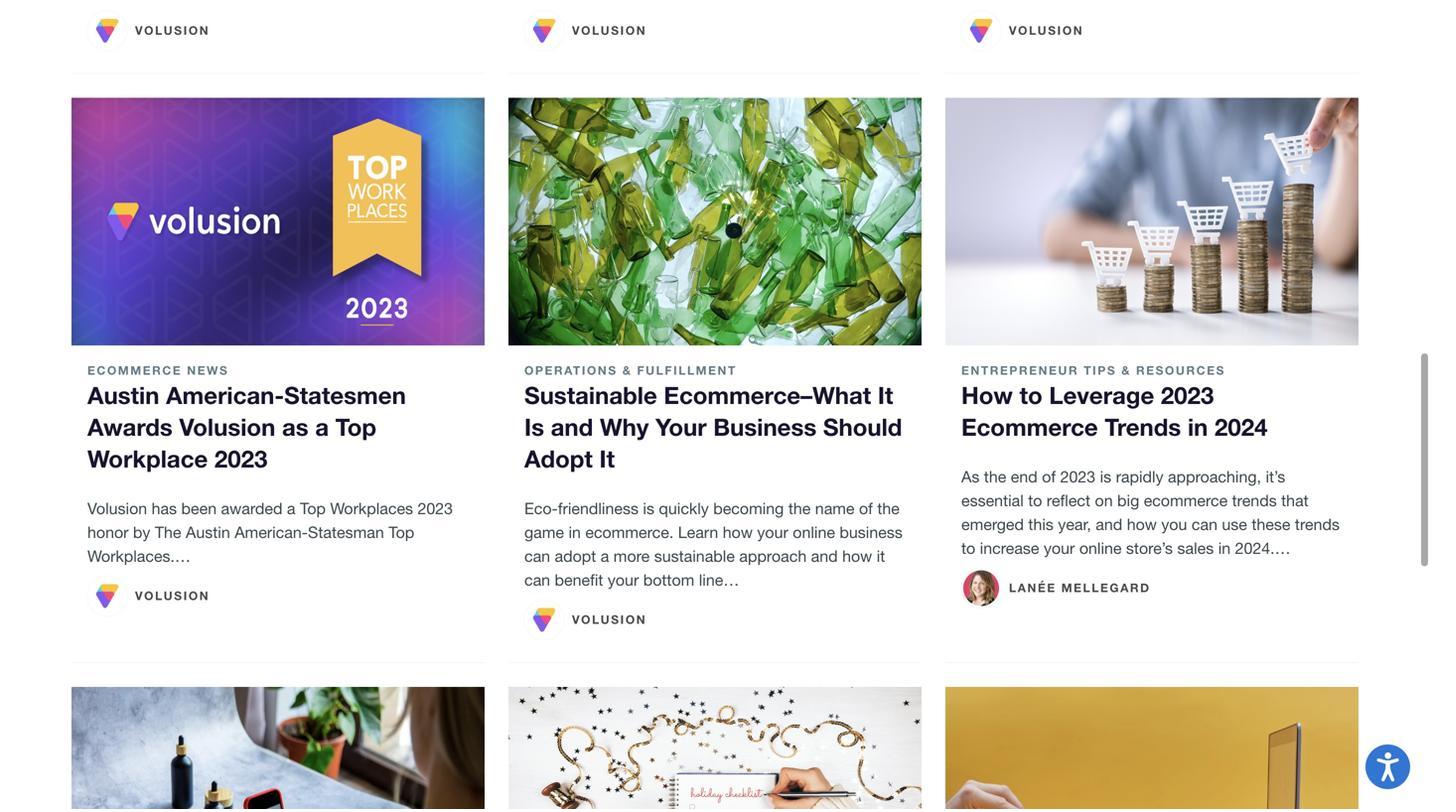 Task type: vqa. For each thing, say whether or not it's contained in the screenshot.
as
yes



Task type: locate. For each thing, give the bounding box(es) containing it.
austin down been
[[186, 523, 230, 542]]

open accessibe: accessibility options, statement and help image
[[1377, 753, 1399, 782]]

austin
[[87, 381, 159, 409], [186, 523, 230, 542]]

is inside eco-friendliness is quickly becoming the name of the game in ecommerce. learn how your online business can adopt a more sustainable approach and how it can benefit your bottom line…
[[643, 500, 654, 518]]

eco-
[[524, 500, 558, 518]]

as
[[282, 413, 309, 441]]

volusion
[[135, 23, 210, 37], [572, 23, 647, 37], [1009, 23, 1084, 37], [179, 413, 275, 441], [87, 500, 147, 518], [135, 589, 210, 603], [572, 613, 647, 627]]

0 vertical spatial a
[[315, 413, 329, 441]]

how to leverage 2023 ecommerce trends in 2024 image
[[945, 98, 1359, 346]]

1 horizontal spatial in
[[1188, 413, 1208, 441]]

to up this
[[1028, 492, 1042, 510]]

2023
[[1161, 381, 1214, 409], [214, 445, 267, 473], [1060, 468, 1096, 486], [418, 500, 453, 518]]

can down game
[[524, 547, 550, 566]]

of up the business
[[859, 500, 873, 518]]

a left more
[[601, 547, 609, 566]]

1 & from the left
[[622, 364, 632, 378]]

workplaces.…
[[87, 547, 191, 566]]

volusion inside ecommerce news austin american-statesmen awards volusion as a top workplace 2023
[[179, 413, 275, 441]]

2023 right workplaces on the bottom
[[418, 500, 453, 518]]

it up the "should" at the bottom of page
[[878, 381, 893, 409]]

in up adopt
[[569, 523, 581, 542]]

how left it
[[842, 547, 872, 566]]

ecommerce up end at right
[[961, 413, 1098, 441]]

sustainable ecommerce–what it is and why your business should adopt it image
[[508, 98, 922, 346]]

0 vertical spatial can
[[1192, 516, 1218, 534]]

of inside as the end of 2023 is rapidly approaching, it's essential to reflect on big ecommerce trends that emerged this year, and how you can use these trends to increase your online store's sales in 2024.…
[[1042, 468, 1056, 486]]

friendliness
[[558, 500, 639, 518]]

trends down that
[[1295, 516, 1340, 534]]

the
[[984, 468, 1006, 486], [788, 500, 811, 518], [877, 500, 900, 518]]

year,
[[1058, 516, 1091, 534]]

in inside entrepreneur tips & resources how to leverage 2023 ecommerce trends in 2024
[[1188, 413, 1208, 441]]

0 horizontal spatial it
[[599, 445, 615, 473]]

1 horizontal spatial is
[[1100, 468, 1111, 486]]

use
[[1222, 516, 1247, 534]]

0 vertical spatial to
[[1020, 381, 1043, 409]]

to down entrepreneur at top right
[[1020, 381, 1043, 409]]

how
[[961, 381, 1013, 409]]

why
[[600, 413, 649, 441]]

been
[[181, 500, 217, 518]]

2 horizontal spatial your
[[1044, 539, 1075, 558]]

0 horizontal spatial the
[[788, 500, 811, 518]]

online inside eco-friendliness is quickly becoming the name of the game in ecommerce. learn how your online business can adopt a more sustainable approach and how it can benefit your bottom line…
[[793, 523, 835, 542]]

2 horizontal spatial and
[[1096, 516, 1123, 534]]

is
[[524, 413, 544, 441]]

1 horizontal spatial a
[[315, 413, 329, 441]]

it
[[878, 381, 893, 409], [599, 445, 615, 473]]

ecommerce
[[87, 364, 182, 378], [961, 413, 1098, 441]]

2023 down 'resources'
[[1161, 381, 1214, 409]]

1 vertical spatial of
[[859, 500, 873, 518]]

your down year,
[[1044, 539, 1075, 558]]

0 horizontal spatial a
[[287, 500, 295, 518]]

0 horizontal spatial trends
[[1232, 492, 1277, 510]]

1 horizontal spatial trends
[[1295, 516, 1340, 534]]

and down the on
[[1096, 516, 1123, 534]]

of
[[1042, 468, 1056, 486], [859, 500, 873, 518]]

1 vertical spatial and
[[1096, 516, 1123, 534]]

1 horizontal spatial online
[[1079, 539, 1122, 558]]

2024
[[1215, 413, 1268, 441]]

tips
[[1084, 364, 1117, 378]]

0 horizontal spatial is
[[643, 500, 654, 518]]

is up the on
[[1100, 468, 1111, 486]]

&
[[622, 364, 632, 378], [1122, 364, 1131, 378]]

1 horizontal spatial ecommerce
[[961, 413, 1098, 441]]

store's
[[1126, 539, 1173, 558]]

american- down awarded
[[235, 523, 308, 542]]

to down the emerged
[[961, 539, 975, 558]]

0 vertical spatial austin
[[87, 381, 159, 409]]

2 vertical spatial top
[[389, 523, 414, 542]]

2 vertical spatial a
[[601, 547, 609, 566]]

austin up awards
[[87, 381, 159, 409]]

1 horizontal spatial top
[[335, 413, 377, 441]]

0 horizontal spatial top
[[300, 500, 326, 518]]

statesmen
[[284, 381, 406, 409]]

1 vertical spatial american-
[[235, 523, 308, 542]]

2 horizontal spatial how
[[1127, 516, 1157, 534]]

& up sustainable
[[622, 364, 632, 378]]

to
[[1020, 381, 1043, 409], [1028, 492, 1042, 510], [961, 539, 975, 558]]

online
[[793, 523, 835, 542], [1079, 539, 1122, 558]]

and inside as the end of 2023 is rapidly approaching, it's essential to reflect on big ecommerce trends that emerged this year, and how you can use these trends to increase your online store's sales in 2024.…
[[1096, 516, 1123, 534]]

0 horizontal spatial ecommerce
[[87, 364, 182, 378]]

american-
[[166, 381, 284, 409], [235, 523, 308, 542]]

essential
[[961, 492, 1024, 510]]

in down use
[[1218, 539, 1231, 558]]

a right as
[[315, 413, 329, 441]]

of right end at right
[[1042, 468, 1056, 486]]

online down year,
[[1079, 539, 1122, 558]]

2 horizontal spatial in
[[1218, 539, 1231, 558]]

0 horizontal spatial austin
[[87, 381, 159, 409]]

it down why
[[599, 445, 615, 473]]

0 vertical spatial is
[[1100, 468, 1111, 486]]

in for game
[[569, 523, 581, 542]]

1 vertical spatial to
[[1028, 492, 1042, 510]]

lanée mellegard
[[1009, 581, 1151, 595]]

0 horizontal spatial your
[[608, 571, 639, 590]]

ecommerce up awards
[[87, 364, 182, 378]]

can left the "benefit"
[[524, 571, 550, 590]]

in inside eco-friendliness is quickly becoming the name of the game in ecommerce. learn how your online business can adopt a more sustainable approach and how it can benefit your bottom line…
[[569, 523, 581, 542]]

top up statesman
[[300, 500, 326, 518]]

0 vertical spatial and
[[551, 413, 593, 441]]

0 vertical spatial american-
[[166, 381, 284, 409]]

your up approach
[[757, 523, 788, 542]]

is inside as the end of 2023 is rapidly approaching, it's essential to reflect on big ecommerce trends that emerged this year, and how you can use these trends to increase your online store's sales in 2024.…
[[1100, 468, 1111, 486]]

1 horizontal spatial &
[[1122, 364, 1131, 378]]

american- inside volusion has been awarded a top workplaces 2023 honor by the austin american-statesman top workplaces.…
[[235, 523, 308, 542]]

top down workplaces on the bottom
[[389, 523, 414, 542]]

1 vertical spatial austin
[[186, 523, 230, 542]]

in left 2024
[[1188, 413, 1208, 441]]

name
[[815, 500, 855, 518]]

sales
[[1177, 539, 1214, 558]]

starting an online store in 2023: finding an ecommerce platform image
[[945, 687, 1359, 809]]

2 horizontal spatial top
[[389, 523, 414, 542]]

end
[[1011, 468, 1038, 486]]

lanée mellegard link
[[961, 569, 1151, 608]]

your down more
[[608, 571, 639, 590]]

is
[[1100, 468, 1111, 486], [643, 500, 654, 518]]

austin inside ecommerce news austin american-statesmen awards volusion as a top workplace 2023
[[87, 381, 159, 409]]

2 & from the left
[[1122, 364, 1131, 378]]

online down name
[[793, 523, 835, 542]]

ecommerce.
[[585, 523, 674, 542]]

the left name
[[788, 500, 811, 518]]

a right awarded
[[287, 500, 295, 518]]

online inside as the end of 2023 is rapidly approaching, it's essential to reflect on big ecommerce trends that emerged this year, and how you can use these trends to increase your online store's sales in 2024.…
[[1079, 539, 1122, 558]]

& inside operations & fulfillment sustainable ecommerce–what it is and why your business should adopt it
[[622, 364, 632, 378]]

volusion link
[[87, 11, 210, 51], [524, 11, 647, 51], [961, 11, 1084, 51], [87, 577, 210, 616], [524, 600, 647, 640]]

more
[[614, 547, 650, 566]]

top down statesmen
[[335, 413, 377, 441]]

and
[[551, 413, 593, 441], [1096, 516, 1123, 534], [811, 547, 838, 566]]

2 vertical spatial and
[[811, 547, 838, 566]]

how down becoming
[[723, 523, 753, 542]]

0 horizontal spatial &
[[622, 364, 632, 378]]

2 horizontal spatial the
[[984, 468, 1006, 486]]

trends
[[1232, 492, 1277, 510], [1295, 516, 1340, 534]]

statesman
[[308, 523, 384, 542]]

& right tips
[[1122, 364, 1131, 378]]

workplaces
[[330, 500, 413, 518]]

operations
[[524, 364, 618, 378]]

a
[[315, 413, 329, 441], [287, 500, 295, 518], [601, 547, 609, 566]]

2 horizontal spatial a
[[601, 547, 609, 566]]

reflect
[[1047, 492, 1091, 510]]

top
[[335, 413, 377, 441], [300, 500, 326, 518], [389, 523, 414, 542]]

1 horizontal spatial austin
[[186, 523, 230, 542]]

and up adopt
[[551, 413, 593, 441]]

1 horizontal spatial of
[[1042, 468, 1056, 486]]

operations & fulfillment sustainable ecommerce–what it is and why your business should adopt it
[[524, 364, 902, 473]]

0 horizontal spatial online
[[793, 523, 835, 542]]

can up sales
[[1192, 516, 1218, 534]]

american- down news
[[166, 381, 284, 409]]

ecommerce inside entrepreneur tips & resources how to leverage 2023 ecommerce trends in 2024
[[961, 413, 1098, 441]]

becoming
[[713, 500, 784, 518]]

american- inside ecommerce news austin american-statesmen awards volusion as a top workplace 2023
[[166, 381, 284, 409]]

how up store's at bottom
[[1127, 516, 1157, 534]]

line…
[[699, 571, 739, 590]]

0 vertical spatial ecommerce
[[87, 364, 182, 378]]

austin inside volusion has been awarded a top workplaces 2023 honor by the austin american-statesman top workplaces.…
[[186, 523, 230, 542]]

these
[[1252, 516, 1291, 534]]

1 vertical spatial is
[[643, 500, 654, 518]]

and down name
[[811, 547, 838, 566]]

0 vertical spatial it
[[878, 381, 893, 409]]

how
[[1127, 516, 1157, 534], [723, 523, 753, 542], [842, 547, 872, 566]]

2023 up reflect
[[1060, 468, 1096, 486]]

your
[[757, 523, 788, 542], [1044, 539, 1075, 558], [608, 571, 639, 590]]

1 vertical spatial a
[[287, 500, 295, 518]]

is up ecommerce.
[[643, 500, 654, 518]]

in for trends
[[1188, 413, 1208, 441]]

trends up 'these'
[[1232, 492, 1277, 510]]

starting an online store in 2023: creating product listings image
[[72, 687, 485, 809]]

1 horizontal spatial it
[[878, 381, 893, 409]]

austin american-statesmen awards volusion as a top workplace 2023 image
[[72, 98, 485, 346]]

ecommerce inside ecommerce news austin american-statesmen awards volusion as a top workplace 2023
[[87, 364, 182, 378]]

news
[[187, 364, 229, 378]]

1 vertical spatial ecommerce
[[961, 413, 1098, 441]]

should
[[823, 413, 902, 441]]

0 horizontal spatial and
[[551, 413, 593, 441]]

0 vertical spatial of
[[1042, 468, 1056, 486]]

0 horizontal spatial how
[[723, 523, 753, 542]]

0 horizontal spatial in
[[569, 523, 581, 542]]

the up the business
[[877, 500, 900, 518]]

1 horizontal spatial and
[[811, 547, 838, 566]]

0 vertical spatial top
[[335, 413, 377, 441]]

can
[[1192, 516, 1218, 534], [524, 547, 550, 566], [524, 571, 550, 590]]

0 horizontal spatial of
[[859, 500, 873, 518]]

how inside as the end of 2023 is rapidly approaching, it's essential to reflect on big ecommerce trends that emerged this year, and how you can use these trends to increase your online store's sales in 2024.…
[[1127, 516, 1157, 534]]

the up the essential
[[984, 468, 1006, 486]]

in
[[1188, 413, 1208, 441], [569, 523, 581, 542], [1218, 539, 1231, 558]]

2023 up awarded
[[214, 445, 267, 473]]



Task type: describe. For each thing, give the bounding box(es) containing it.
bottom
[[643, 571, 695, 590]]

0 vertical spatial trends
[[1232, 492, 1277, 510]]

that
[[1281, 492, 1309, 510]]

awarded
[[221, 500, 283, 518]]

2024.…
[[1235, 539, 1291, 558]]

trends
[[1105, 413, 1181, 441]]

you
[[1161, 516, 1187, 534]]

sustainable
[[654, 547, 735, 566]]

1 horizontal spatial how
[[842, 547, 872, 566]]

and inside operations & fulfillment sustainable ecommerce–what it is and why your business should adopt it
[[551, 413, 593, 441]]

of inside eco-friendliness is quickly becoming the name of the game in ecommerce. learn how your online business can adopt a more sustainable approach and how it can benefit your bottom line…
[[859, 500, 873, 518]]

the inside as the end of 2023 is rapidly approaching, it's essential to reflect on big ecommerce trends that emerged this year, and how you can use these trends to increase your online store's sales in 2024.…
[[984, 468, 1006, 486]]

ecommerce news austin american-statesmen awards volusion as a top workplace 2023
[[87, 364, 406, 473]]

big
[[1117, 492, 1139, 510]]

awards
[[87, 413, 173, 441]]

a inside volusion has been awarded a top workplaces 2023 honor by the austin american-statesman top workplaces.…
[[287, 500, 295, 518]]

benefit
[[555, 571, 603, 590]]

ecommerce
[[1144, 492, 1228, 510]]

this
[[1028, 516, 1054, 534]]

business
[[713, 413, 817, 441]]

rapidly
[[1116, 468, 1164, 486]]

by
[[133, 523, 150, 542]]

quickly
[[659, 500, 709, 518]]

lanée
[[1009, 581, 1056, 595]]

mellegard
[[1061, 581, 1151, 595]]

2 vertical spatial can
[[524, 571, 550, 590]]

sustainable
[[524, 381, 657, 409]]

& inside entrepreneur tips & resources how to leverage 2023 ecommerce trends in 2024
[[1122, 364, 1131, 378]]

1 vertical spatial can
[[524, 547, 550, 566]]

2023 inside volusion has been awarded a top workplaces 2023 honor by the austin american-statesman top workplaces.…
[[418, 500, 453, 518]]

eco-friendliness is quickly becoming the name of the game in ecommerce. learn how your online business can adopt a more sustainable approach and how it can benefit your bottom line…
[[524, 500, 903, 590]]

1 vertical spatial trends
[[1295, 516, 1340, 534]]

has
[[152, 500, 177, 518]]

2023 inside as the end of 2023 is rapidly approaching, it's essential to reflect on big ecommerce trends that emerged this year, and how you can use these trends to increase your online store's sales in 2024.…
[[1060, 468, 1096, 486]]

in inside as the end of 2023 is rapidly approaching, it's essential to reflect on big ecommerce trends that emerged this year, and how you can use these trends to increase your online store's sales in 2024.…
[[1218, 539, 1231, 558]]

the ultimate ecommerce holiday planning checklist [2023] image
[[508, 687, 922, 809]]

leverage
[[1049, 381, 1154, 409]]

volusion inside volusion has been awarded a top workplaces 2023 honor by the austin american-statesman top workplaces.…
[[87, 500, 147, 518]]

entrepreneur
[[961, 364, 1079, 378]]

approach
[[739, 547, 807, 566]]

adopt
[[555, 547, 596, 566]]

your
[[655, 413, 707, 441]]

2023 inside entrepreneur tips & resources how to leverage 2023 ecommerce trends in 2024
[[1161, 381, 1214, 409]]

workplace
[[87, 445, 208, 473]]

a inside eco-friendliness is quickly becoming the name of the game in ecommerce. learn how your online business can adopt a more sustainable approach and how it can benefit your bottom line…
[[601, 547, 609, 566]]

fulfillment
[[637, 364, 737, 378]]

it's
[[1266, 468, 1285, 486]]

honor
[[87, 523, 129, 542]]

approaching,
[[1168, 468, 1261, 486]]

resources
[[1136, 364, 1226, 378]]

as
[[961, 468, 980, 486]]

a inside ecommerce news austin american-statesmen awards volusion as a top workplace 2023
[[315, 413, 329, 441]]

ecommerce–what
[[664, 381, 871, 409]]

1 horizontal spatial the
[[877, 500, 900, 518]]

1 vertical spatial top
[[300, 500, 326, 518]]

1 horizontal spatial your
[[757, 523, 788, 542]]

top inside ecommerce news austin american-statesmen awards volusion as a top workplace 2023
[[335, 413, 377, 441]]

entrepreneur tips & resources how to leverage 2023 ecommerce trends in 2024
[[961, 364, 1268, 441]]

game
[[524, 523, 564, 542]]

on
[[1095, 492, 1113, 510]]

2 vertical spatial to
[[961, 539, 975, 558]]

business
[[840, 523, 903, 542]]

learn
[[678, 523, 718, 542]]

1 vertical spatial it
[[599, 445, 615, 473]]

your inside as the end of 2023 is rapidly approaching, it's essential to reflect on big ecommerce trends that emerged this year, and how you can use these trends to increase your online store's sales in 2024.…
[[1044, 539, 1075, 558]]

emerged
[[961, 516, 1024, 534]]

it
[[877, 547, 885, 566]]

the
[[155, 523, 181, 542]]

as the end of 2023 is rapidly approaching, it's essential to reflect on big ecommerce trends that emerged this year, and how you can use these trends to increase your online store's sales in 2024.…
[[961, 468, 1340, 558]]

to inside entrepreneur tips & resources how to leverage 2023 ecommerce trends in 2024
[[1020, 381, 1043, 409]]

adopt
[[524, 445, 593, 473]]

2023 inside ecommerce news austin american-statesmen awards volusion as a top workplace 2023
[[214, 445, 267, 473]]

and inside eco-friendliness is quickly becoming the name of the game in ecommerce. learn how your online business can adopt a more sustainable approach and how it can benefit your bottom line…
[[811, 547, 838, 566]]

increase
[[980, 539, 1039, 558]]

can inside as the end of 2023 is rapidly approaching, it's essential to reflect on big ecommerce trends that emerged this year, and how you can use these trends to increase your online store's sales in 2024.…
[[1192, 516, 1218, 534]]

volusion has been awarded a top workplaces 2023 honor by the austin american-statesman top workplaces.…
[[87, 500, 453, 566]]



